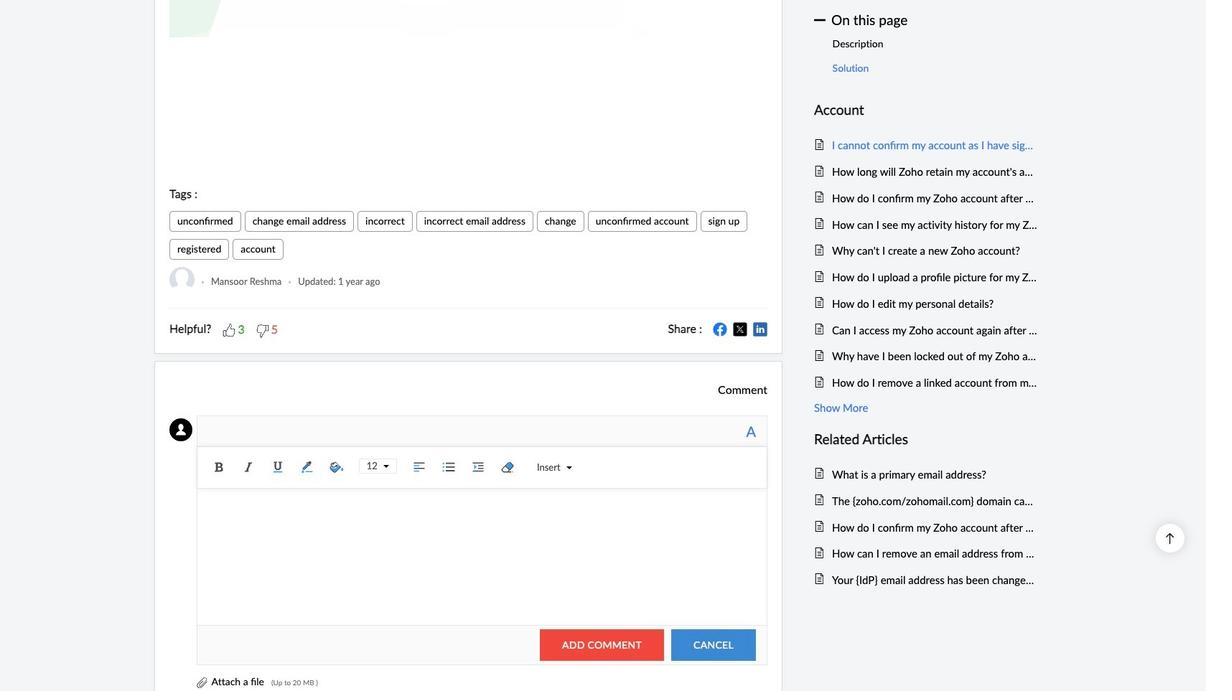 Task type: locate. For each thing, give the bounding box(es) containing it.
insert options image
[[561, 465, 572, 471]]

background color image
[[326, 457, 347, 478]]

1 vertical spatial heading
[[814, 429, 1038, 451]]

heading
[[814, 99, 1038, 121], [814, 429, 1038, 451]]

0 vertical spatial heading
[[814, 99, 1038, 121]]

a gif showing how to edit the email address that is registered incorrectly. image
[[169, 0, 768, 37]]

align image
[[409, 457, 430, 478]]

underline (ctrl+u) image
[[267, 457, 289, 478]]

twitter image
[[733, 323, 748, 337]]

clear formatting image
[[497, 457, 518, 478]]

italic (ctrl+i) image
[[238, 457, 259, 478]]

facebook image
[[713, 323, 728, 337]]



Task type: vqa. For each thing, say whether or not it's contained in the screenshot.
Font color image
yes



Task type: describe. For each thing, give the bounding box(es) containing it.
font color image
[[296, 457, 318, 478]]

1 heading from the top
[[814, 99, 1038, 121]]

indent image
[[467, 457, 489, 478]]

font size image
[[378, 464, 389, 470]]

lists image
[[438, 457, 460, 478]]

2 heading from the top
[[814, 429, 1038, 451]]

linkedin image
[[753, 323, 768, 337]]

bold (ctrl+b) image
[[208, 457, 230, 478]]



